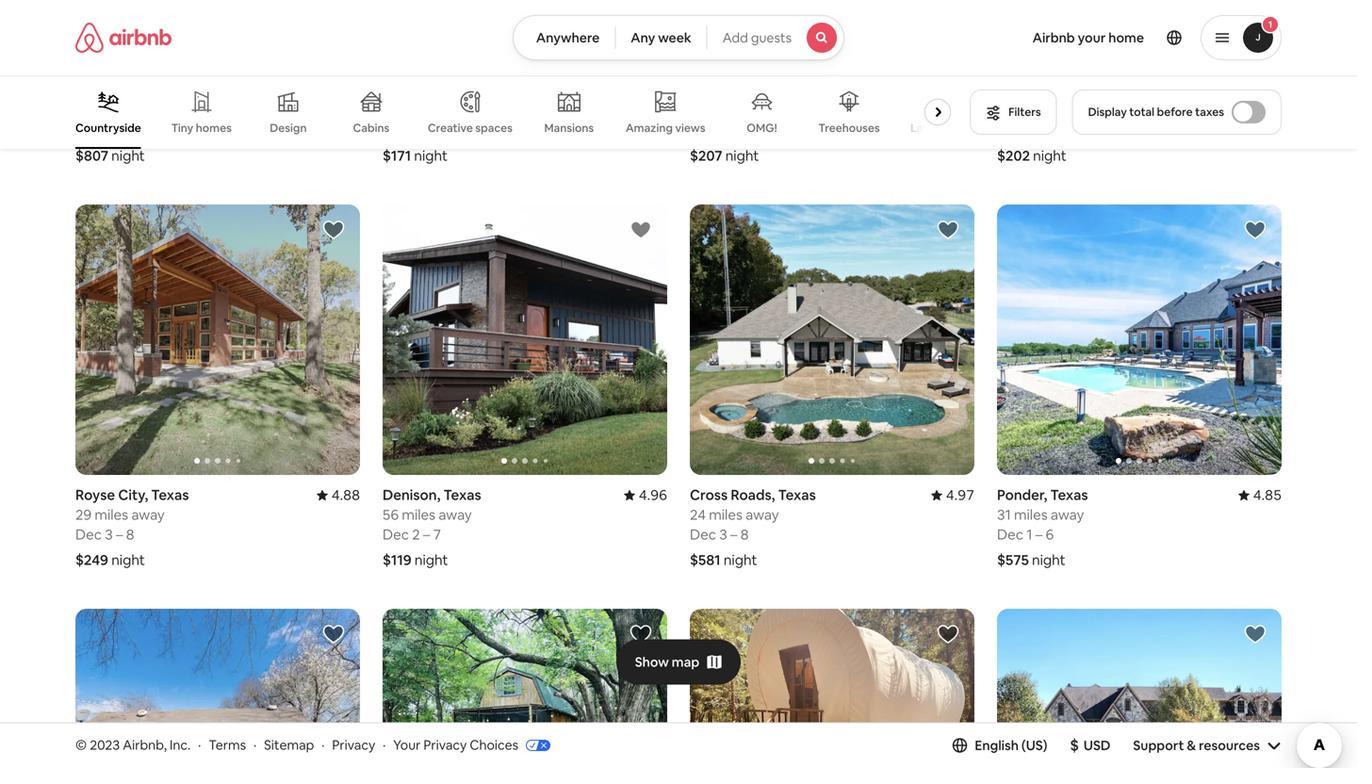 Task type: locate. For each thing, give the bounding box(es) containing it.
– left 9 on the left of the page
[[116, 121, 123, 139]]

dec inside greenville, texas 41 miles away dec 3 – 8 $171 night
[[383, 121, 409, 139]]

marietta, oklahoma 77 miles away dec 1 – 6 $207 night
[[690, 81, 822, 165]]

ravenna,
[[998, 81, 1058, 100]]

4.85
[[1254, 486, 1282, 504]]

filters button
[[970, 90, 1058, 135]]

miles inside marietta, oklahoma 77 miles away dec 1 – 6 $207 night
[[709, 101, 743, 120]]

2 horizontal spatial 3
[[720, 525, 728, 544]]

resources
[[1200, 737, 1261, 754]]

miles for 31
[[1015, 506, 1048, 524]]

night down omg!
[[726, 147, 759, 165]]

filters
[[1009, 105, 1042, 119]]

None search field
[[513, 15, 845, 60]]

dec for 56
[[383, 525, 409, 544]]

miles inside greenville, texas 41 miles away dec 3 – 8 $171 night
[[400, 101, 433, 120]]

omg!
[[747, 121, 778, 135]]

$207
[[690, 147, 723, 165]]

4.93
[[1254, 81, 1282, 100]]

texas inside greenville, texas 41 miles away dec 3 – 8 $171 night
[[456, 81, 494, 100]]

1 horizontal spatial 3
[[412, 121, 420, 139]]

$807
[[75, 147, 108, 165]]

miles down royse
[[95, 506, 128, 524]]

night inside greenville, texas 41 miles away dec 3 – 8 $171 night
[[414, 147, 448, 165]]

texas right denison,
[[444, 486, 482, 504]]

dec inside marietta, oklahoma 77 miles away dec 1 – 6 $207 night
[[690, 121, 717, 139]]

your privacy choices
[[393, 737, 519, 754]]

away
[[131, 101, 164, 120], [436, 101, 470, 120], [746, 101, 779, 120], [1054, 101, 1087, 120], [131, 506, 165, 524], [439, 506, 472, 524], [746, 506, 779, 524], [1051, 506, 1085, 524]]

night
[[111, 147, 145, 165], [414, 147, 448, 165], [726, 147, 759, 165], [1034, 147, 1067, 165], [111, 551, 145, 569], [415, 551, 448, 569], [724, 551, 758, 569], [1033, 551, 1066, 569]]

6 down ponder, on the right bottom
[[1046, 525, 1054, 544]]

1 horizontal spatial 5.0
[[955, 81, 975, 100]]

away inside sanger, texas 35 miles away dec 4 – 9 $807 night
[[131, 101, 164, 120]]

5.0 out of 5 average rating image for greenville, texas 41 miles away dec 3 – 8 $171 night
[[632, 81, 668, 100]]

8 down city,
[[126, 525, 134, 544]]

3
[[412, 121, 420, 139], [105, 525, 113, 544], [720, 525, 728, 544]]

5.0 up amazing
[[647, 81, 668, 100]]

texas inside royse city, texas 29 miles away dec 3 – 8 $249 night
[[151, 486, 189, 504]]

– inside greenville, texas 41 miles away dec 3 – 8 $171 night
[[423, 121, 430, 139]]

night down 9 on the left of the page
[[111, 147, 145, 165]]

away down city,
[[131, 506, 165, 524]]

dec inside royse city, texas 29 miles away dec 3 – 8 $249 night
[[75, 525, 102, 544]]

8 inside ravenna, texas 62 miles away jan 8 – 13 $202 night
[[1024, 121, 1032, 139]]

group
[[75, 75, 963, 149], [75, 205, 360, 475], [383, 205, 668, 475], [690, 205, 975, 475], [998, 205, 1282, 475], [75, 609, 360, 768], [383, 609, 668, 768], [690, 609, 975, 768], [998, 609, 1282, 768]]

1 5.0 from the left
[[647, 81, 668, 100]]

dec inside ponder, texas 31 miles away dec 1 – 6 $575 night
[[998, 525, 1024, 544]]

away inside ravenna, texas 62 miles away jan 8 – 13 $202 night
[[1054, 101, 1087, 120]]

4.97 out of 5 average rating image
[[931, 486, 975, 504]]

show map button
[[616, 640, 741, 685]]

1 horizontal spatial 1
[[1027, 525, 1033, 544]]

2 5.0 out of 5 average rating image from the left
[[940, 81, 975, 100]]

texas up 9 on the left of the page
[[128, 81, 165, 100]]

dec down 31
[[998, 525, 1024, 544]]

8 down filters at the right top
[[1024, 121, 1032, 139]]

6 for $207
[[739, 121, 747, 139]]

6
[[739, 121, 747, 139], [1046, 525, 1054, 544]]

cabins
[[353, 121, 390, 135]]

any week
[[631, 29, 692, 46]]

sanger, texas 35 miles away dec 4 – 9 $807 night
[[75, 81, 165, 165]]

1 5.0 out of 5 average rating image from the left
[[632, 81, 668, 100]]

2 vertical spatial 1
[[1027, 525, 1033, 544]]

add to wishlist: ponder, texas image
[[1245, 219, 1267, 241]]

5.0 out of 5 average rating image
[[632, 81, 668, 100], [940, 81, 975, 100]]

· right "inc."
[[198, 737, 201, 754]]

dec down 77
[[690, 121, 717, 139]]

1 inside dropdown button
[[1269, 18, 1273, 31]]

texas up 'display'
[[1061, 81, 1099, 100]]

group containing amazing views
[[75, 75, 963, 149]]

dec
[[75, 121, 102, 139], [383, 121, 409, 139], [690, 121, 717, 139], [75, 525, 102, 544], [383, 525, 409, 544], [690, 525, 717, 544], [998, 525, 1024, 544]]

away for ravenna,
[[1054, 101, 1087, 120]]

0 horizontal spatial 5.0
[[647, 81, 668, 100]]

mansions
[[545, 121, 594, 135]]

show
[[635, 654, 669, 671]]

–
[[116, 121, 123, 139], [423, 121, 430, 139], [729, 121, 736, 139], [1035, 121, 1042, 139], [116, 525, 123, 544], [423, 525, 430, 544], [731, 525, 738, 544], [1036, 525, 1043, 544]]

8 inside greenville, texas 41 miles away dec 3 – 8 $171 night
[[434, 121, 442, 139]]

away up omg!
[[746, 101, 779, 120]]

0 horizontal spatial 6
[[739, 121, 747, 139]]

35
[[75, 101, 91, 120]]

9
[[126, 121, 135, 139]]

2 privacy from the left
[[424, 737, 467, 754]]

homes
[[196, 121, 232, 135]]

add to wishlist: royse city, texas image
[[322, 219, 345, 241]]

3 inside cross roads, texas 24 miles away dec 3 – 8 $581 night
[[720, 525, 728, 544]]

– for $119
[[423, 525, 430, 544]]

1 up the $207
[[720, 121, 726, 139]]

dec down 41
[[383, 121, 409, 139]]

texas for 31 miles away
[[1051, 486, 1089, 504]]

5.0 out of 5 average rating image up amazing
[[632, 81, 668, 100]]

· right terms
[[254, 737, 257, 754]]

miles inside cross roads, texas 24 miles away dec 3 – 8 $581 night
[[709, 506, 743, 524]]

design
[[270, 121, 307, 135]]

miles for 77
[[709, 101, 743, 120]]

– down roads,
[[731, 525, 738, 544]]

8 down greenville,
[[434, 121, 442, 139]]

0 vertical spatial 1
[[1269, 18, 1273, 31]]

1 inside marietta, oklahoma 77 miles away dec 1 – 6 $207 night
[[720, 121, 726, 139]]

texas right ponder, on the right bottom
[[1051, 486, 1089, 504]]

– down city,
[[116, 525, 123, 544]]

6 left omg!
[[739, 121, 747, 139]]

miles up 2
[[402, 506, 436, 524]]

privacy right the your
[[424, 737, 467, 754]]

6 for $575
[[1046, 525, 1054, 544]]

texas inside denison, texas 56 miles away dec 2 – 7 $119 night
[[444, 486, 482, 504]]

– inside royse city, texas 29 miles away dec 3 – 8 $249 night
[[116, 525, 123, 544]]

1 vertical spatial 1
[[720, 121, 726, 139]]

– left the 7
[[423, 525, 430, 544]]

miles down ravenna,
[[1017, 101, 1051, 120]]

night for $575
[[1033, 551, 1066, 569]]

4 · from the left
[[383, 737, 386, 754]]

3 for cross roads, texas
[[720, 525, 728, 544]]

2 5.0 from the left
[[955, 81, 975, 100]]

texas inside sanger, texas 35 miles away dec 4 – 9 $807 night
[[128, 81, 165, 100]]

texas up "creative spaces" at the left top of the page
[[456, 81, 494, 100]]

add
[[723, 29, 749, 46]]

– for $807
[[116, 121, 123, 139]]

2
[[412, 525, 420, 544]]

miles up countryside
[[94, 101, 128, 120]]

4.96 out of 5 average rating image
[[624, 486, 668, 504]]

8
[[434, 121, 442, 139], [1024, 121, 1032, 139], [126, 525, 134, 544], [741, 525, 749, 544]]

dec left 2
[[383, 525, 409, 544]]

miles for 56
[[402, 506, 436, 524]]

night for $119
[[415, 551, 448, 569]]

miles inside ravenna, texas 62 miles away jan 8 – 13 $202 night
[[1017, 101, 1051, 120]]

– left 13
[[1035, 121, 1042, 139]]

(us)
[[1022, 737, 1048, 754]]

· left privacy link
[[322, 737, 325, 754]]

$ usd
[[1071, 736, 1111, 755]]

1 horizontal spatial privacy
[[424, 737, 467, 754]]

night down 13
[[1034, 147, 1067, 165]]

1 horizontal spatial 6
[[1046, 525, 1054, 544]]

$202
[[998, 147, 1031, 165]]

miles down 'cross'
[[709, 506, 743, 524]]

miles inside ponder, texas 31 miles away dec 1 – 6 $575 night
[[1015, 506, 1048, 524]]

miles inside denison, texas 56 miles away dec 2 – 7 $119 night
[[402, 506, 436, 524]]

4.93 out of 5 average rating image
[[1239, 81, 1282, 100]]

– inside ponder, texas 31 miles away dec 1 – 6 $575 night
[[1036, 525, 1043, 544]]

away up 13
[[1054, 101, 1087, 120]]

dec down 24
[[690, 525, 717, 544]]

city,
[[118, 486, 148, 504]]

night inside denison, texas 56 miles away dec 2 – 7 $119 night
[[415, 551, 448, 569]]

night right $575 in the bottom right of the page
[[1033, 551, 1066, 569]]

airbnb your home link
[[1022, 18, 1156, 58]]

away down roads,
[[746, 506, 779, 524]]

choices
[[470, 737, 519, 754]]

0 horizontal spatial 3
[[105, 525, 113, 544]]

texas right city,
[[151, 486, 189, 504]]

miles
[[94, 101, 128, 120], [400, 101, 433, 120], [709, 101, 743, 120], [1017, 101, 1051, 120], [95, 506, 128, 524], [402, 506, 436, 524], [709, 506, 743, 524], [1015, 506, 1048, 524]]

– down greenville,
[[423, 121, 430, 139]]

– for $207
[[729, 121, 736, 139]]

privacy left the your
[[332, 737, 376, 754]]

4
[[105, 121, 113, 139]]

ponder,
[[998, 486, 1048, 504]]

night inside marietta, oklahoma 77 miles away dec 1 – 6 $207 night
[[726, 147, 759, 165]]

away up the 7
[[439, 506, 472, 524]]

1 up 4.93
[[1269, 18, 1273, 31]]

24
[[690, 506, 706, 524]]

0 vertical spatial 6
[[739, 121, 747, 139]]

– left omg!
[[729, 121, 736, 139]]

1 up $575 in the bottom right of the page
[[1027, 525, 1033, 544]]

texas right roads,
[[778, 486, 816, 504]]

ponder, texas 31 miles away dec 1 – 6 $575 night
[[998, 486, 1089, 569]]

add to wishlist: denison, texas image
[[630, 219, 652, 241]]

miles inside sanger, texas 35 miles away dec 4 – 9 $807 night
[[94, 101, 128, 120]]

5.0 out of 5 average rating image for marietta, oklahoma 77 miles away dec 1 – 6 $207 night
[[940, 81, 975, 100]]

miles down the marietta,
[[709, 101, 743, 120]]

texas
[[128, 81, 165, 100], [456, 81, 494, 100], [1061, 81, 1099, 100], [151, 486, 189, 504], [444, 486, 482, 504], [778, 486, 816, 504], [1051, 486, 1089, 504]]

support
[[1134, 737, 1185, 754]]

4.97
[[946, 486, 975, 504]]

– inside marietta, oklahoma 77 miles away dec 1 – 6 $207 night
[[729, 121, 736, 139]]

miles down ponder, on the right bottom
[[1015, 506, 1048, 524]]

denison,
[[383, 486, 441, 504]]

3 up $581
[[720, 525, 728, 544]]

4.79 out of 5 average rating image
[[317, 81, 360, 100]]

– inside denison, texas 56 miles away dec 2 – 7 $119 night
[[423, 525, 430, 544]]

total
[[1130, 105, 1155, 119]]

dec left 4
[[75, 121, 102, 139]]

away inside cross roads, texas 24 miles away dec 3 – 8 $581 night
[[746, 506, 779, 524]]

away up "creative"
[[436, 101, 470, 120]]

night inside ravenna, texas 62 miles away jan 8 – 13 $202 night
[[1034, 147, 1067, 165]]

4.88
[[332, 486, 360, 504]]

texas inside ponder, texas 31 miles away dec 1 – 6 $575 night
[[1051, 486, 1089, 504]]

away inside greenville, texas 41 miles away dec 3 – 8 $171 night
[[436, 101, 470, 120]]

3 up "$249" at the bottom of the page
[[105, 525, 113, 544]]

sanger,
[[75, 81, 125, 100]]

– inside ravenna, texas 62 miles away jan 8 – 13 $202 night
[[1035, 121, 1042, 139]]

texas for 56 miles away
[[444, 486, 482, 504]]

tiny homes
[[171, 121, 232, 135]]

·
[[198, 737, 201, 754], [254, 737, 257, 754], [322, 737, 325, 754], [383, 737, 386, 754]]

1 inside ponder, texas 31 miles away dec 1 – 6 $575 night
[[1027, 525, 1033, 544]]

· left the your
[[383, 737, 386, 754]]

8 down roads,
[[741, 525, 749, 544]]

show map
[[635, 654, 700, 671]]

1
[[1269, 18, 1273, 31], [720, 121, 726, 139], [1027, 525, 1033, 544]]

texas inside ravenna, texas 62 miles away jan 8 – 13 $202 night
[[1061, 81, 1099, 100]]

before
[[1158, 105, 1193, 119]]

2 horizontal spatial 1
[[1269, 18, 1273, 31]]

night inside ponder, texas 31 miles away dec 1 – 6 $575 night
[[1033, 551, 1066, 569]]

night right "$249" at the bottom of the page
[[111, 551, 145, 569]]

1 vertical spatial 6
[[1046, 525, 1054, 544]]

29
[[75, 506, 92, 524]]

away inside denison, texas 56 miles away dec 2 – 7 $119 night
[[439, 506, 472, 524]]

night inside sanger, texas 35 miles away dec 4 – 9 $807 night
[[111, 147, 145, 165]]

77
[[690, 101, 706, 120]]

1 horizontal spatial 5.0 out of 5 average rating image
[[940, 81, 975, 100]]

dec inside sanger, texas 35 miles away dec 4 – 9 $807 night
[[75, 121, 102, 139]]

6 inside ponder, texas 31 miles away dec 1 – 6 $575 night
[[1046, 525, 1054, 544]]

away right 31
[[1051, 506, 1085, 524]]

– down ponder, on the right bottom
[[1036, 525, 1043, 544]]

away inside marietta, oklahoma 77 miles away dec 1 – 6 $207 night
[[746, 101, 779, 120]]

spaces
[[476, 121, 513, 135]]

4.85 out of 5 average rating image
[[1239, 486, 1282, 504]]

6 inside marietta, oklahoma 77 miles away dec 1 – 6 $207 night
[[739, 121, 747, 139]]

miles down greenville,
[[400, 101, 433, 120]]

night down "creative"
[[414, 147, 448, 165]]

dec inside denison, texas 56 miles away dec 2 – 7 $119 night
[[383, 525, 409, 544]]

night right $581
[[724, 551, 758, 569]]

$581
[[690, 551, 721, 569]]

away inside ponder, texas 31 miles away dec 1 – 6 $575 night
[[1051, 506, 1085, 524]]

privacy
[[332, 737, 376, 754], [424, 737, 467, 754]]

5.0 out of 5 average rating image up lakefront
[[940, 81, 975, 100]]

away for denison,
[[439, 506, 472, 524]]

4.79
[[332, 81, 360, 100]]

night down the 7
[[415, 551, 448, 569]]

– inside sanger, texas 35 miles away dec 4 – 9 $807 night
[[116, 121, 123, 139]]

0 horizontal spatial 1
[[720, 121, 726, 139]]

greenville,
[[383, 81, 453, 100]]

8 inside cross roads, texas 24 miles away dec 3 – 8 $581 night
[[741, 525, 749, 544]]

5.0
[[647, 81, 668, 100], [955, 81, 975, 100]]

41
[[383, 101, 397, 120]]

0 horizontal spatial 5.0 out of 5 average rating image
[[632, 81, 668, 100]]

5.0 up lakefront
[[955, 81, 975, 100]]

dec down 29 at the bottom left of the page
[[75, 525, 102, 544]]

away up 9 on the left of the page
[[131, 101, 164, 120]]

3 inside royse city, texas 29 miles away dec 3 – 8 $249 night
[[105, 525, 113, 544]]

1 · from the left
[[198, 737, 201, 754]]

0 horizontal spatial privacy
[[332, 737, 376, 754]]

jan
[[998, 121, 1021, 139]]

3 left "creative"
[[412, 121, 420, 139]]



Task type: vqa. For each thing, say whether or not it's contained in the screenshot.
google,
no



Task type: describe. For each thing, give the bounding box(es) containing it.
away for greenville,
[[436, 101, 470, 120]]

away inside royse city, texas 29 miles away dec 3 – 8 $249 night
[[131, 506, 165, 524]]

– inside cross roads, texas 24 miles away dec 3 – 8 $581 night
[[731, 525, 738, 544]]

english
[[975, 737, 1019, 754]]

treehouses
[[819, 121, 880, 135]]

your privacy choices link
[[393, 737, 551, 755]]

ravenna, texas 62 miles away jan 8 – 13 $202 night
[[998, 81, 1099, 165]]

night for $807
[[111, 147, 145, 165]]

3 inside greenville, texas 41 miles away dec 3 – 8 $171 night
[[412, 121, 420, 139]]

amazing views
[[626, 120, 706, 135]]

airbnb your home
[[1033, 29, 1145, 46]]

your
[[1078, 29, 1106, 46]]

night inside cross roads, texas 24 miles away dec 3 – 8 $581 night
[[724, 551, 758, 569]]

8 inside royse city, texas 29 miles away dec 3 – 8 $249 night
[[126, 525, 134, 544]]

1 privacy from the left
[[332, 737, 376, 754]]

away for sanger,
[[131, 101, 164, 120]]

texas for 35 miles away
[[128, 81, 165, 100]]

privacy inside your privacy choices link
[[424, 737, 467, 754]]

©
[[75, 737, 87, 754]]

5.0 for greenville, texas
[[647, 81, 668, 100]]

add to wishlist: red oak, texas image
[[1245, 623, 1267, 646]]

any week button
[[615, 15, 708, 60]]

oklahoma
[[753, 81, 822, 100]]

dec for 77
[[690, 121, 717, 139]]

texas for 62 miles away
[[1061, 81, 1099, 100]]

texas inside cross roads, texas 24 miles away dec 3 – 8 $581 night
[[778, 486, 816, 504]]

away for ponder,
[[1051, 506, 1085, 524]]

– for $171
[[423, 121, 430, 139]]

4.88 out of 5 average rating image
[[317, 486, 360, 504]]

profile element
[[868, 0, 1282, 75]]

night for $202
[[1034, 147, 1067, 165]]

marietta,
[[690, 81, 750, 100]]

guests
[[751, 29, 792, 46]]

3 for royse city, texas
[[105, 525, 113, 544]]

views
[[676, 120, 706, 135]]

dec inside cross roads, texas 24 miles away dec 3 – 8 $581 night
[[690, 525, 717, 544]]

creative
[[428, 121, 473, 135]]

3 · from the left
[[322, 737, 325, 754]]

$119
[[383, 551, 412, 569]]

dec for 35
[[75, 121, 102, 139]]

2 · from the left
[[254, 737, 257, 754]]

© 2023 airbnb, inc. ·
[[75, 737, 201, 754]]

english (us) button
[[953, 737, 1048, 754]]

dec for 41
[[383, 121, 409, 139]]

2023
[[90, 737, 120, 754]]

creative spaces
[[428, 121, 513, 135]]

– for $202
[[1035, 121, 1042, 139]]

terms · sitemap · privacy ·
[[209, 737, 386, 754]]

any
[[631, 29, 656, 46]]

none search field containing anywhere
[[513, 15, 845, 60]]

miles for 35
[[94, 101, 128, 120]]

home
[[1109, 29, 1145, 46]]

display
[[1089, 105, 1127, 119]]

miles inside royse city, texas 29 miles away dec 3 – 8 $249 night
[[95, 506, 128, 524]]

cross
[[690, 486, 728, 504]]

$249
[[75, 551, 108, 569]]

support & resources button
[[1134, 737, 1282, 754]]

$171
[[383, 147, 411, 165]]

night for $207
[[726, 147, 759, 165]]

4.96
[[639, 486, 668, 504]]

– for $575
[[1036, 525, 1043, 544]]

privacy link
[[332, 737, 376, 754]]

cross roads, texas 24 miles away dec 3 – 8 $581 night
[[690, 486, 816, 569]]

away for marietta,
[[746, 101, 779, 120]]

miles for 41
[[400, 101, 433, 120]]

amazing
[[626, 120, 673, 135]]

lakefront
[[911, 121, 963, 135]]

greenville, texas 41 miles away dec 3 – 8 $171 night
[[383, 81, 494, 165]]

map
[[672, 654, 700, 671]]

taxes
[[1196, 105, 1225, 119]]

roads,
[[731, 486, 775, 504]]

texas for 41 miles away
[[456, 81, 494, 100]]

add to wishlist: whitesboro, texas image
[[630, 623, 652, 646]]

night inside royse city, texas 29 miles away dec 3 – 8 $249 night
[[111, 551, 145, 569]]

dec for 31
[[998, 525, 1024, 544]]

usd
[[1084, 737, 1111, 754]]

english (us)
[[975, 737, 1048, 754]]

tiny
[[171, 121, 193, 135]]

royse city, texas 29 miles away dec 3 – 8 $249 night
[[75, 486, 189, 569]]

7
[[434, 525, 441, 544]]

62
[[998, 101, 1014, 120]]

airbnb
[[1033, 29, 1076, 46]]

13
[[1045, 121, 1059, 139]]

31
[[998, 506, 1011, 524]]

denison, texas 56 miles away dec 2 – 7 $119 night
[[383, 486, 482, 569]]

$575
[[998, 551, 1029, 569]]

countryside
[[75, 121, 141, 135]]

add to wishlist: cross roads, texas image
[[937, 219, 960, 241]]

week
[[658, 29, 692, 46]]

add to wishlist: valley view, texas image
[[937, 623, 960, 646]]

56
[[383, 506, 399, 524]]

sitemap link
[[264, 737, 314, 754]]

display total before taxes
[[1089, 105, 1225, 119]]

night for $171
[[414, 147, 448, 165]]

anywhere
[[536, 29, 600, 46]]

add to wishlist: anna, texas image
[[322, 623, 345, 646]]

airbnb,
[[123, 737, 167, 754]]

support & resources
[[1134, 737, 1261, 754]]

add guests button
[[707, 15, 845, 60]]

terms
[[209, 737, 246, 754]]

1 for marietta, oklahoma
[[720, 121, 726, 139]]

inc.
[[170, 737, 191, 754]]

1 for ponder, texas
[[1027, 525, 1033, 544]]

anywhere button
[[513, 15, 616, 60]]

5.0 for marietta, oklahoma
[[955, 81, 975, 100]]

$
[[1071, 736, 1080, 755]]

your
[[393, 737, 421, 754]]

sitemap
[[264, 737, 314, 754]]

miles for 62
[[1017, 101, 1051, 120]]

royse
[[75, 486, 115, 504]]



